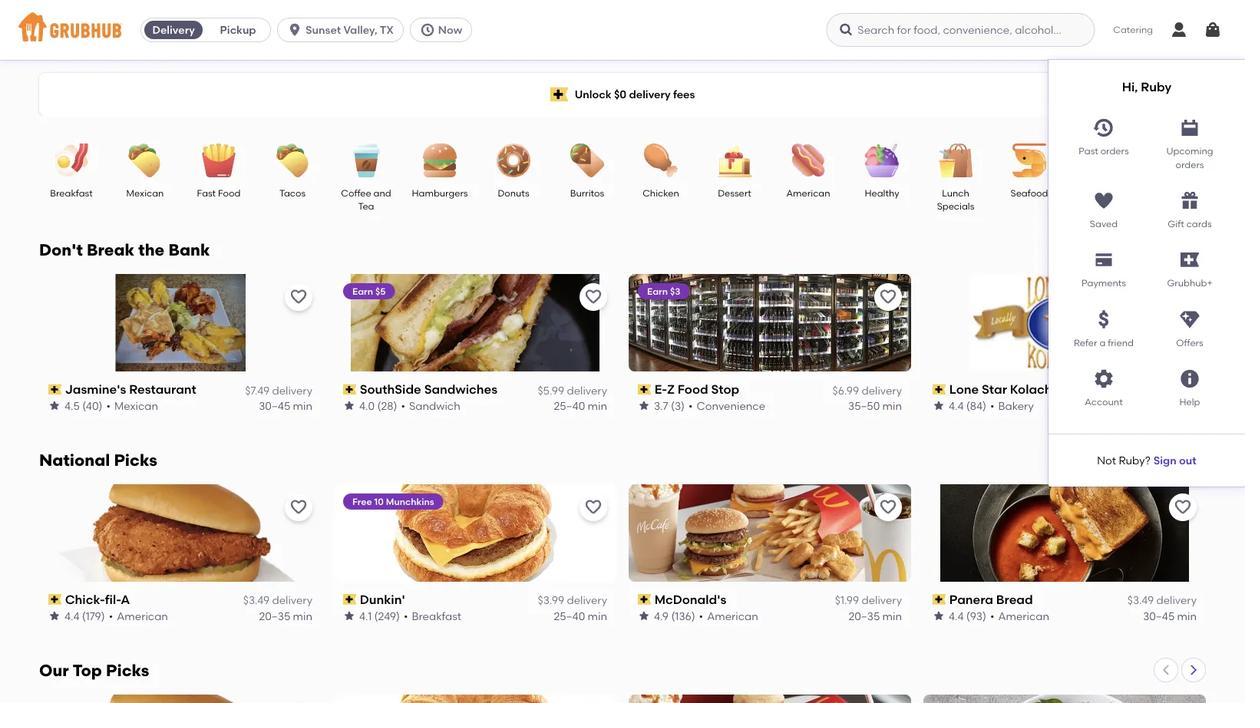 Task type: describe. For each thing, give the bounding box(es) containing it.
orders for past orders
[[1101, 146, 1130, 157]]

chicken image
[[634, 144, 688, 177]]

and
[[374, 187, 391, 199]]

pizza image
[[1151, 144, 1204, 177]]

1 chick-fil-a logo image from the top
[[56, 485, 305, 582]]

• bakery
[[991, 399, 1034, 413]]

$1.99
[[835, 594, 860, 607]]

1 vertical spatial mexican
[[114, 399, 158, 413]]

bank
[[169, 240, 210, 260]]

out
[[1180, 454, 1197, 467]]

ruby for hi,
[[1142, 79, 1172, 94]]

• american for chick-fil-a
[[109, 610, 168, 623]]

hi,
[[1123, 79, 1139, 94]]

jasmine's restaurant logo image
[[115, 274, 246, 372]]

3.7 (3)
[[654, 399, 685, 413]]

(84)
[[967, 399, 987, 413]]

seafood image
[[1003, 144, 1057, 177]]

svg image for now
[[420, 22, 435, 38]]

delivery
[[152, 23, 195, 36]]

4.4 (179)
[[65, 610, 105, 623]]

refer a friend
[[1075, 337, 1134, 348]]

sign out button
[[1154, 447, 1197, 475]]

min for e-z food stop
[[883, 399, 903, 413]]

seafood
[[1011, 187, 1049, 199]]

star icon image for panera bread
[[933, 610, 946, 623]]

• for lone star kolaches (s austin)
[[991, 399, 995, 413]]

southside sandwiches
[[360, 382, 498, 397]]

kolaches
[[1011, 382, 1066, 397]]

sandwich
[[409, 399, 461, 413]]

pizza
[[1166, 187, 1189, 199]]

catering button
[[1103, 13, 1164, 47]]

fast food
[[197, 187, 241, 199]]

delivery for e-z food stop
[[862, 384, 903, 397]]

refer
[[1075, 337, 1098, 348]]

1 horizontal spatial breakfast
[[412, 610, 462, 623]]

healthy image
[[856, 144, 909, 177]]

svg image for offers
[[1180, 309, 1201, 330]]

a
[[1100, 337, 1106, 348]]

e-z food stop
[[655, 382, 740, 397]]

fast food image
[[192, 144, 246, 177]]

payments
[[1082, 278, 1127, 289]]

offers
[[1177, 337, 1204, 348]]

$1.99 delivery
[[835, 594, 903, 607]]

save this restaurant image for chick-fil-a
[[290, 498, 308, 517]]

pickup button
[[206, 18, 270, 42]]

chick-
[[65, 593, 105, 607]]

1 mcdonald's logo image from the top
[[629, 485, 912, 582]]

min for dunkin'
[[588, 610, 608, 623]]

svg image for refer a friend
[[1094, 309, 1115, 330]]

american for mcdonald's
[[708, 610, 759, 623]]

$5
[[376, 286, 386, 297]]

2 save this restaurant image from the left
[[1174, 288, 1193, 306]]

25–40 for national picks
[[554, 610, 585, 623]]

tx
[[380, 23, 394, 36]]

lunch
[[943, 187, 970, 199]]

e-
[[655, 382, 667, 397]]

2 mcdonald's logo image from the top
[[629, 695, 912, 704]]

breakfast image
[[45, 144, 98, 177]]

star icon image for lone star kolaches (s austin)
[[933, 400, 946, 412]]

a
[[121, 593, 130, 607]]

min for chick-fil-a
[[293, 610, 313, 623]]

(93)
[[967, 610, 987, 623]]

american for panera bread
[[999, 610, 1050, 623]]

munchkins
[[386, 496, 435, 507]]

american down american image
[[787, 187, 831, 199]]

min for panera bread
[[1178, 610, 1197, 623]]

not
[[1098, 454, 1117, 467]]

orders for upcoming orders
[[1176, 159, 1205, 170]]

• american for panera bread
[[991, 610, 1050, 623]]

4.4 (93)
[[949, 610, 987, 623]]

upcoming
[[1167, 146, 1214, 157]]

20–35 min for chick-fil-a
[[259, 610, 313, 623]]

delivery for mcdonald's
[[862, 594, 903, 607]]

catering
[[1114, 24, 1154, 35]]

?
[[1146, 454, 1151, 467]]

coffee
[[341, 187, 372, 199]]

panera
[[950, 593, 994, 607]]

20–35 for chick-fil-a
[[259, 610, 291, 623]]

• for jasmine's restaurant
[[106, 399, 111, 413]]

• for e-z food stop
[[689, 399, 693, 413]]

saved link
[[1062, 184, 1148, 231]]

delivery for chick-fil-a
[[272, 594, 313, 607]]

southside sandwiches logo image
[[334, 274, 617, 372]]

4.4 down the chick- on the left of page
[[65, 610, 79, 623]]

now
[[438, 23, 462, 36]]

0 vertical spatial picks
[[114, 451, 157, 470]]

(s
[[1069, 382, 1081, 397]]

our top picks
[[39, 661, 149, 681]]

specials
[[938, 201, 975, 212]]

star icon image for e-z food stop
[[638, 400, 651, 412]]

lone star kolaches (s austin) logo image
[[972, 274, 1159, 372]]

unlock
[[575, 88, 612, 101]]

$5.99
[[538, 384, 565, 397]]

lunch specials
[[938, 187, 975, 212]]

$3.99 delivery
[[538, 594, 608, 607]]

$3.49 for national picks
[[1128, 594, 1155, 607]]

0 horizontal spatial food
[[218, 187, 241, 199]]

sign
[[1154, 454, 1177, 467]]

• mexican
[[106, 399, 158, 413]]

free
[[353, 496, 372, 507]]

star icon image for mcdonald's
[[638, 610, 651, 623]]

• american for mcdonald's
[[699, 610, 759, 623]]

• sandwich
[[401, 399, 461, 413]]

4.4 for don't break the bank
[[949, 399, 964, 413]]

don't break the bank
[[39, 240, 210, 260]]

subscription pass image for e-z food stop
[[638, 384, 652, 395]]

coffee and tea
[[341, 187, 391, 212]]

burritos image
[[561, 144, 614, 177]]

Search for food, convenience, alcohol... search field
[[827, 13, 1096, 47]]

dessert image
[[708, 144, 762, 177]]

delivery for lone star kolaches (s austin)
[[1157, 384, 1197, 397]]

fees
[[674, 88, 695, 101]]

top
[[72, 661, 102, 681]]

(179)
[[82, 610, 105, 623]]

save this restaurant image for mcdonald's
[[879, 498, 898, 517]]

gift cards link
[[1148, 184, 1234, 231]]

subscription pass image for lone star kolaches (s austin)
[[933, 384, 947, 395]]

svg image for saved
[[1094, 190, 1115, 211]]

sunset valley, tx
[[306, 23, 394, 36]]

delivery for jasmine's restaurant
[[272, 384, 313, 397]]

(40)
[[82, 399, 103, 413]]

• for chick-fil-a
[[109, 610, 113, 623]]



Task type: locate. For each thing, give the bounding box(es) containing it.
chicken
[[643, 187, 680, 199]]

1 vertical spatial picks
[[106, 661, 149, 681]]

30–45 for panera bread
[[1144, 610, 1175, 623]]

$0
[[614, 88, 627, 101]]

fil-
[[105, 593, 121, 607]]

save this restaurant button
[[285, 283, 313, 311], [580, 283, 608, 311], [875, 283, 903, 311], [1170, 283, 1197, 311], [285, 494, 313, 521], [580, 494, 608, 521], [875, 494, 903, 521], [1170, 494, 1197, 521]]

1 horizontal spatial 20–35
[[849, 610, 880, 623]]

orders inside upcoming orders
[[1176, 159, 1205, 170]]

min
[[293, 399, 313, 413], [588, 399, 608, 413], [883, 399, 903, 413], [1175, 399, 1197, 413], [293, 610, 313, 623], [588, 610, 608, 623], [883, 610, 903, 623], [1178, 610, 1197, 623]]

mcdonald's
[[655, 593, 727, 607]]

galaxy cafe - brodie ln logo image
[[924, 695, 1207, 704]]

subscription pass image for chick-fil-a
[[48, 595, 62, 605]]

0 vertical spatial 25–40 min
[[554, 399, 608, 413]]

breakfast right (249)
[[412, 610, 462, 623]]

save this restaurant image for jasmine's restaurant
[[290, 288, 308, 306]]

orders right past
[[1101, 146, 1130, 157]]

caret left icon image for our top picks
[[1161, 664, 1173, 677]]

save this restaurant image
[[585, 288, 603, 306], [1174, 288, 1193, 306]]

svg image inside refer a friend button
[[1094, 309, 1115, 330]]

earn $5
[[353, 286, 386, 297]]

2 horizontal spatial • american
[[991, 610, 1050, 623]]

star icon image for dunkin'
[[343, 610, 356, 623]]

• right (28)
[[401, 399, 406, 413]]

ruby for not
[[1119, 454, 1146, 467]]

not ruby ? sign out
[[1098, 454, 1197, 467]]

• american down mcdonald's at the bottom right of page
[[699, 610, 759, 623]]

burritos
[[571, 187, 605, 199]]

the
[[138, 240, 165, 260]]

4.0
[[359, 399, 375, 413]]

• for mcdonald's
[[699, 610, 704, 623]]

• right (84)
[[991, 399, 995, 413]]

1 horizontal spatial earn
[[648, 286, 668, 297]]

1 vertical spatial breakfast
[[412, 610, 462, 623]]

1 • american from the left
[[109, 610, 168, 623]]

subscription pass image left dunkin'
[[343, 595, 357, 605]]

star icon image left the 4.4 (84)
[[933, 400, 946, 412]]

national
[[39, 451, 110, 470]]

subscription pass image
[[343, 384, 357, 395], [933, 384, 947, 395], [48, 595, 62, 605], [933, 595, 947, 605]]

0 vertical spatial caret left icon image
[[1161, 454, 1173, 466]]

25–40 min
[[554, 399, 608, 413], [554, 610, 608, 623]]

main navigation navigation
[[0, 0, 1246, 487]]

30–45 for jasmine's restaurant
[[259, 399, 291, 413]]

• down fil-
[[109, 610, 113, 623]]

breakfast
[[50, 187, 93, 199], [412, 610, 462, 623]]

food
[[218, 187, 241, 199], [678, 382, 709, 397]]

subscription pass image left the chick- on the left of page
[[48, 595, 62, 605]]

earn left $5
[[353, 286, 373, 297]]

min for southside sandwiches
[[588, 399, 608, 413]]

caret right icon image
[[1188, 243, 1201, 256], [1188, 454, 1201, 466], [1188, 664, 1201, 677]]

subscription pass image for panera bread
[[933, 595, 947, 605]]

healthy
[[865, 187, 900, 199]]

upcoming orders link
[[1148, 111, 1234, 172]]

4.4 left (93)
[[949, 610, 964, 623]]

20–35 for mcdonald's
[[849, 610, 880, 623]]

svg image inside account 'link'
[[1094, 368, 1115, 390]]

star icon image left 3.7
[[638, 400, 651, 412]]

gift cards
[[1169, 218, 1213, 230]]

svg image
[[287, 22, 303, 38], [420, 22, 435, 38], [839, 22, 854, 38], [1094, 190, 1115, 211], [1180, 190, 1201, 211], [1094, 249, 1115, 271]]

picks right top
[[106, 661, 149, 681]]

refer a friend button
[[1062, 303, 1148, 350]]

$3.49 delivery for national picks
[[1128, 594, 1197, 607]]

dunkin' logo image
[[334, 485, 617, 582], [334, 695, 617, 704]]

food right z
[[678, 382, 709, 397]]

0 vertical spatial 25–40
[[554, 399, 585, 413]]

star icon image left 4.0
[[343, 400, 356, 412]]

sunset valley, tx button
[[277, 18, 410, 42]]

25–40 down $5.99 delivery
[[554, 399, 585, 413]]

austin)
[[1084, 382, 1127, 397]]

1 vertical spatial dunkin' logo image
[[334, 695, 617, 704]]

svg image inside now button
[[420, 22, 435, 38]]

$3.99
[[538, 594, 565, 607]]

0 horizontal spatial grubhub plus flag logo image
[[550, 87, 569, 102]]

star icon image
[[48, 400, 61, 412], [343, 400, 356, 412], [638, 400, 651, 412], [933, 400, 946, 412], [48, 610, 61, 623], [343, 610, 356, 623], [638, 610, 651, 623], [933, 610, 946, 623]]

unlock $0 delivery fees
[[575, 88, 695, 101]]

0 vertical spatial orders
[[1101, 146, 1130, 157]]

delivery for dunkin'
[[567, 594, 608, 607]]

2 earn from the left
[[648, 286, 668, 297]]

0 vertical spatial 30–45
[[259, 399, 291, 413]]

star icon image left 4.4 (93)
[[933, 610, 946, 623]]

1 25–40 min from the top
[[554, 399, 608, 413]]

american down a
[[117, 610, 168, 623]]

1 earn from the left
[[353, 286, 373, 297]]

svg image for payments
[[1094, 249, 1115, 271]]

orders down upcoming
[[1176, 159, 1205, 170]]

1 horizontal spatial 30–45
[[1144, 610, 1175, 623]]

subscription pass image for dunkin'
[[343, 595, 357, 605]]

$6.99 delivery
[[833, 384, 903, 397]]

• american down a
[[109, 610, 168, 623]]

subscription pass image left panera
[[933, 595, 947, 605]]

4.1
[[359, 610, 372, 623]]

• convenience
[[689, 399, 766, 413]]

star icon image left 4.5 on the bottom of the page
[[48, 400, 61, 412]]

25–40 min down $3.99 delivery
[[554, 610, 608, 623]]

american
[[787, 187, 831, 199], [117, 610, 168, 623], [708, 610, 759, 623], [999, 610, 1050, 623]]

min for jasmine's restaurant
[[293, 399, 313, 413]]

donuts
[[498, 187, 530, 199]]

1 20–35 from the left
[[259, 610, 291, 623]]

save this restaurant image
[[290, 288, 308, 306], [879, 288, 898, 306], [290, 498, 308, 517], [585, 498, 603, 517], [879, 498, 898, 517], [1174, 498, 1193, 517]]

tacos image
[[266, 144, 320, 177]]

star icon image for jasmine's restaurant
[[48, 400, 61, 412]]

2 20–35 from the left
[[849, 610, 880, 623]]

earn for southside
[[353, 286, 373, 297]]

1 vertical spatial 25–40
[[554, 610, 585, 623]]

z
[[667, 382, 675, 397]]

svg image inside saved link
[[1094, 190, 1115, 211]]

0 horizontal spatial save this restaurant image
[[585, 288, 603, 306]]

1 caret left icon image from the top
[[1161, 454, 1173, 466]]

1 horizontal spatial food
[[678, 382, 709, 397]]

0 horizontal spatial breakfast
[[50, 187, 93, 199]]

hamburgers image
[[413, 144, 467, 177]]

3 • american from the left
[[991, 610, 1050, 623]]

american down bread
[[999, 610, 1050, 623]]

tea
[[358, 201, 374, 212]]

account link
[[1062, 362, 1148, 409]]

subscription pass image left "lone"
[[933, 384, 947, 395]]

2 vertical spatial caret right icon image
[[1188, 664, 1201, 677]]

25–40 min down $5.99 delivery
[[554, 399, 608, 413]]

restaurant
[[129, 382, 197, 397]]

0 horizontal spatial 30–45
[[259, 399, 291, 413]]

grubhub+ button
[[1148, 243, 1234, 290]]

star icon image left 4.1
[[343, 610, 356, 623]]

1 save this restaurant image from the left
[[585, 288, 603, 306]]

e-z food stop logo image
[[629, 274, 912, 372]]

subscription pass image left e-
[[638, 384, 652, 395]]

0 horizontal spatial orders
[[1101, 146, 1130, 157]]

mexican down mexican image
[[126, 187, 164, 199]]

fast
[[197, 187, 216, 199]]

• right (40)
[[106, 399, 111, 413]]

0 vertical spatial 30–45 min
[[259, 399, 313, 413]]

national picks
[[39, 451, 157, 470]]

mexican down jasmine's restaurant
[[114, 399, 158, 413]]

save this restaurant image left earn $3
[[585, 288, 603, 306]]

breakfast down 'breakfast' image
[[50, 187, 93, 199]]

bakery
[[999, 399, 1034, 413]]

delivery for southside sandwiches
[[567, 384, 608, 397]]

ruby right hi,
[[1142, 79, 1172, 94]]

30–45
[[259, 399, 291, 413], [1144, 610, 1175, 623]]

1 horizontal spatial grubhub plus flag logo image
[[1181, 253, 1200, 267]]

svg image inside gift cards link
[[1180, 190, 1201, 211]]

ruby
[[1142, 79, 1172, 94], [1119, 454, 1146, 467]]

star icon image left 4.4 (179)
[[48, 610, 61, 623]]

2 chick-fil-a logo image from the top
[[56, 695, 305, 704]]

25–40 min for national picks
[[554, 610, 608, 623]]

$3.49 for don't break the bank
[[1128, 384, 1155, 397]]

$3.49 delivery for don't break the bank
[[1128, 384, 1197, 397]]

35–50
[[849, 399, 880, 413]]

1 horizontal spatial • american
[[699, 610, 759, 623]]

1 vertical spatial caret right icon image
[[1188, 454, 1201, 466]]

(136)
[[672, 610, 696, 623]]

min for mcdonald's
[[883, 610, 903, 623]]

1 20–35 min from the left
[[259, 610, 313, 623]]

chick-fil-a
[[65, 593, 130, 607]]

svg image
[[1171, 21, 1189, 39], [1204, 21, 1223, 39], [1094, 117, 1115, 139], [1180, 117, 1201, 139], [1094, 309, 1115, 330], [1180, 309, 1201, 330], [1094, 368, 1115, 390], [1180, 368, 1201, 390]]

1 vertical spatial chick-fil-a logo image
[[56, 695, 305, 704]]

4.5 (40)
[[65, 399, 103, 413]]

1 vertical spatial 30–45
[[1144, 610, 1175, 623]]

4.4 down "lone"
[[949, 399, 964, 413]]

20–35
[[259, 610, 291, 623], [849, 610, 880, 623]]

0 horizontal spatial 20–35
[[259, 610, 291, 623]]

panera bread
[[950, 593, 1034, 607]]

chick-fil-a logo image
[[56, 485, 305, 582], [56, 695, 305, 704]]

0 vertical spatial dunkin' logo image
[[334, 485, 617, 582]]

earn left "$3"
[[648, 286, 668, 297]]

1 vertical spatial grubhub plus flag logo image
[[1181, 253, 1200, 267]]

svg image inside sunset valley, tx button
[[287, 22, 303, 38]]

grubhub plus flag logo image up grubhub+
[[1181, 253, 1200, 267]]

asian
[[1091, 187, 1116, 199]]

1 horizontal spatial orders
[[1176, 159, 1205, 170]]

0 vertical spatial grubhub plus flag logo image
[[550, 87, 569, 102]]

0 vertical spatial food
[[218, 187, 241, 199]]

break
[[87, 240, 135, 260]]

• american down bread
[[991, 610, 1050, 623]]

delivery button
[[141, 18, 206, 42]]

0 vertical spatial ruby
[[1142, 79, 1172, 94]]

0 vertical spatial mcdonald's logo image
[[629, 485, 912, 582]]

panera bread logo image
[[924, 485, 1207, 582]]

now button
[[410, 18, 479, 42]]

hamburgers
[[412, 187, 468, 199]]

0 vertical spatial chick-fil-a logo image
[[56, 485, 305, 582]]

svg image for gift cards
[[1180, 190, 1201, 211]]

1 vertical spatial 30–45 min
[[1144, 610, 1197, 623]]

coffee and tea image
[[340, 144, 393, 177]]

grubhub+
[[1168, 278, 1213, 289]]

grubhub plus flag logo image left unlock at the left of page
[[550, 87, 569, 102]]

picks down • mexican
[[114, 451, 157, 470]]

• for southside sandwiches
[[401, 399, 406, 413]]

3.7
[[654, 399, 669, 413]]

• for dunkin'
[[404, 610, 408, 623]]

svg image inside upcoming orders link
[[1180, 117, 1201, 139]]

ruby right not
[[1119, 454, 1146, 467]]

caret left icon image for national picks
[[1161, 454, 1173, 466]]

2 caret left icon image from the top
[[1161, 664, 1173, 677]]

(249)
[[374, 610, 400, 623]]

• right (3)
[[689, 399, 693, 413]]

2 dunkin' logo image from the top
[[334, 695, 617, 704]]

2 25–40 min from the top
[[554, 610, 608, 623]]

svg image for past orders
[[1094, 117, 1115, 139]]

caret right icon image for national picks
[[1188, 454, 1201, 466]]

0 horizontal spatial earn
[[353, 286, 373, 297]]

help
[[1180, 397, 1201, 408]]

american down mcdonald's at the bottom right of page
[[708, 610, 759, 623]]

25–40 for don't break the bank
[[554, 399, 585, 413]]

lone star kolaches (s austin)
[[950, 382, 1127, 397]]

svg image for sunset valley, tx
[[287, 22, 303, 38]]

(3)
[[671, 399, 685, 413]]

4.1 (249)
[[359, 610, 400, 623]]

25–40 min for don't break the bank
[[554, 399, 608, 413]]

american image
[[782, 144, 836, 177]]

1 vertical spatial orders
[[1176, 159, 1205, 170]]

grubhub plus flag logo image for grubhub+
[[1181, 253, 1200, 267]]

1 vertical spatial mcdonald's logo image
[[629, 695, 912, 704]]

0 vertical spatial breakfast
[[50, 187, 93, 199]]

30–45 min for jasmine's restaurant
[[259, 399, 313, 413]]

• right (136)
[[699, 610, 704, 623]]

1 vertical spatial ruby
[[1119, 454, 1146, 467]]

southside
[[360, 382, 422, 397]]

1 caret right icon image from the top
[[1188, 243, 1201, 256]]

• right (249)
[[404, 610, 408, 623]]

star icon image for southside sandwiches
[[343, 400, 356, 412]]

earn $3
[[648, 286, 681, 297]]

2 caret right icon image from the top
[[1188, 454, 1201, 466]]

earn for e-
[[648, 286, 668, 297]]

1 25–40 from the top
[[554, 399, 585, 413]]

2 20–35 min from the left
[[849, 610, 903, 623]]

25–40 down $3.99 delivery
[[554, 610, 585, 623]]

• right (93)
[[991, 610, 995, 623]]

grubhub plus flag logo image inside grubhub+ "button"
[[1181, 253, 1200, 267]]

2 • american from the left
[[699, 610, 759, 623]]

save this restaurant image for panera bread
[[1174, 498, 1193, 517]]

star icon image left 4.9
[[638, 610, 651, 623]]

svg image inside help "button"
[[1180, 368, 1201, 390]]

star icon image for chick-fil-a
[[48, 610, 61, 623]]

convenience
[[697, 399, 766, 413]]

american for chick-fil-a
[[117, 610, 168, 623]]

upcoming orders
[[1167, 146, 1214, 170]]

past orders link
[[1062, 111, 1148, 172]]

0 vertical spatial mexican
[[126, 187, 164, 199]]

free 10 munchkins
[[353, 496, 435, 507]]

mcdonald's logo image
[[629, 485, 912, 582], [629, 695, 912, 704]]

30–45 min for panera bread
[[1144, 610, 1197, 623]]

subscription pass image left jasmine's
[[48, 384, 62, 395]]

lunch specials image
[[929, 144, 983, 177]]

1 vertical spatial food
[[678, 382, 709, 397]]

offers link
[[1148, 303, 1234, 350]]

3 caret right icon image from the top
[[1188, 664, 1201, 677]]

mexican image
[[118, 144, 172, 177]]

0 vertical spatial caret right icon image
[[1188, 243, 1201, 256]]

caret left icon image
[[1161, 454, 1173, 466], [1161, 664, 1173, 677]]

delivery for panera bread
[[1157, 594, 1197, 607]]

jasmine's
[[65, 382, 126, 397]]

20–35 min
[[259, 610, 313, 623], [849, 610, 903, 623]]

1 vertical spatial caret left icon image
[[1161, 664, 1173, 677]]

subscription pass image left southside
[[343, 384, 357, 395]]

30–45 min
[[259, 399, 313, 413], [1144, 610, 1197, 623]]

subscription pass image for southside sandwiches
[[343, 384, 357, 395]]

$7.49 delivery
[[245, 384, 313, 397]]

4.4 for national picks
[[949, 610, 964, 623]]

our
[[39, 661, 69, 681]]

svg image for upcoming orders
[[1180, 117, 1201, 139]]

2 25–40 from the top
[[554, 610, 585, 623]]

grubhub plus flag logo image
[[550, 87, 569, 102], [1181, 253, 1200, 267]]

donuts image
[[487, 144, 541, 177]]

4.4 (84)
[[949, 399, 987, 413]]

• for panera bread
[[991, 610, 995, 623]]

lone
[[950, 382, 979, 397]]

svg image for account
[[1094, 368, 1115, 390]]

asian image
[[1077, 144, 1131, 177]]

0 horizontal spatial • american
[[109, 610, 168, 623]]

1 horizontal spatial save this restaurant image
[[1174, 288, 1193, 306]]

0 horizontal spatial 20–35 min
[[259, 610, 313, 623]]

svg image inside past orders link
[[1094, 117, 1115, 139]]

subscription pass image for mcdonald's
[[638, 595, 652, 605]]

caret right icon image for our top picks
[[1188, 664, 1201, 677]]

dessert
[[718, 187, 752, 199]]

past orders
[[1079, 146, 1130, 157]]

1 horizontal spatial 20–35 min
[[849, 610, 903, 623]]

1 vertical spatial 25–40 min
[[554, 610, 608, 623]]

tacos
[[280, 187, 306, 199]]

0 horizontal spatial 30–45 min
[[259, 399, 313, 413]]

1 horizontal spatial 30–45 min
[[1144, 610, 1197, 623]]

4.4
[[949, 399, 964, 413], [65, 610, 79, 623], [949, 610, 964, 623]]

subscription pass image for jasmine's restaurant
[[48, 384, 62, 395]]

subscription pass image left mcdonald's at the bottom right of page
[[638, 595, 652, 605]]

svg image inside offers link
[[1180, 309, 1201, 330]]

subscription pass image
[[48, 384, 62, 395], [638, 384, 652, 395], [343, 595, 357, 605], [638, 595, 652, 605]]

save this restaurant image up offers on the right
[[1174, 288, 1193, 306]]

svg image for help
[[1180, 368, 1201, 390]]

food right fast
[[218, 187, 241, 199]]

stop
[[712, 382, 740, 397]]

grubhub plus flag logo image for unlock $0 delivery fees
[[550, 87, 569, 102]]

1 dunkin' logo image from the top
[[334, 485, 617, 582]]

20–35 min for mcdonald's
[[849, 610, 903, 623]]

earn
[[353, 286, 373, 297], [648, 286, 668, 297]]

svg image inside payments 'link'
[[1094, 249, 1115, 271]]



Task type: vqa. For each thing, say whether or not it's contained in the screenshot.
BAKERY
yes



